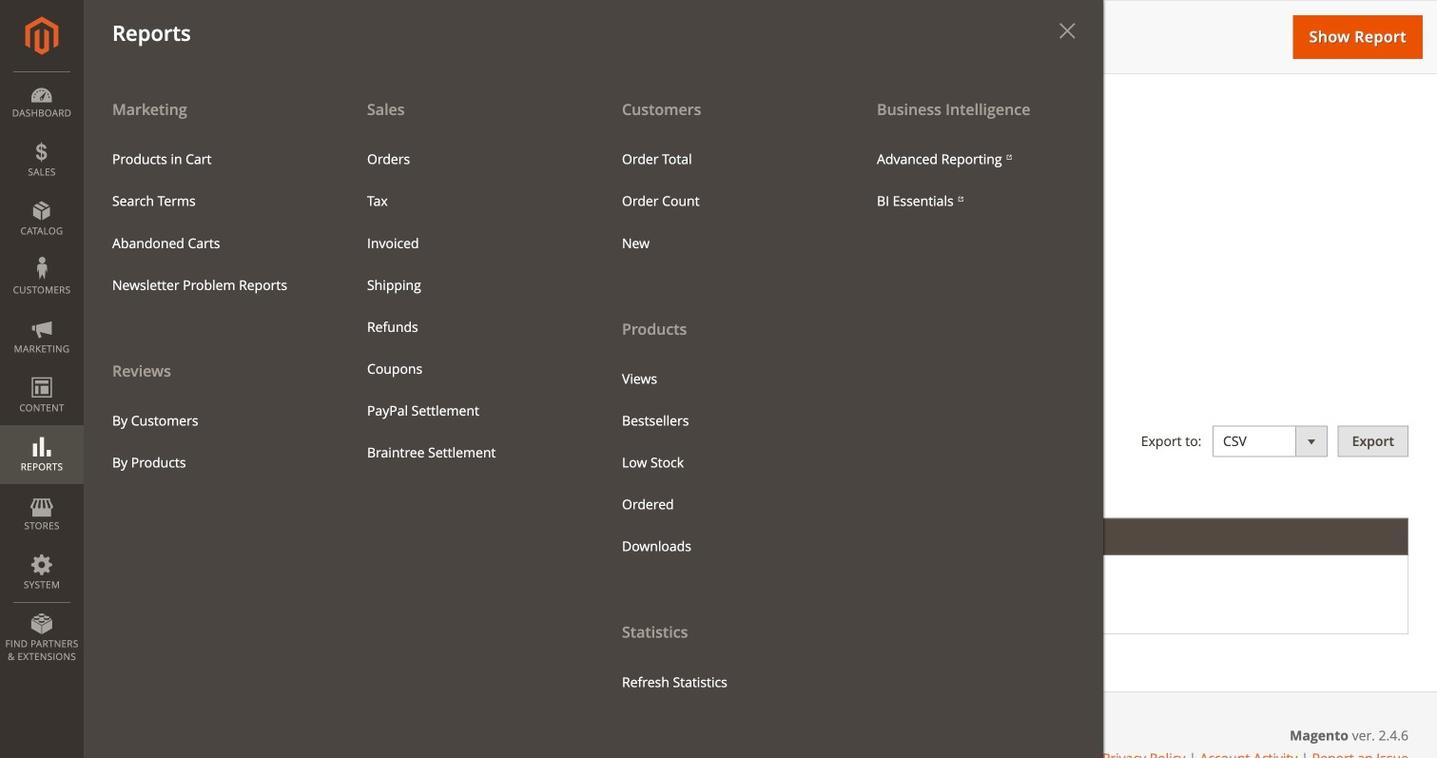 Task type: vqa. For each thing, say whether or not it's contained in the screenshot.
The To TEXT FIELD
no



Task type: locate. For each thing, give the bounding box(es) containing it.
None text field
[[444, 161, 586, 192], [444, 221, 586, 252], [444, 161, 586, 192], [444, 221, 586, 252]]

menu bar
[[0, 0, 1103, 758]]

menu
[[84, 87, 1103, 758], [84, 87, 339, 484], [594, 87, 849, 704], [98, 139, 324, 306], [353, 139, 579, 474], [608, 139, 834, 264], [863, 139, 1089, 222], [608, 358, 834, 568], [98, 400, 324, 484]]



Task type: describe. For each thing, give the bounding box(es) containing it.
magento admin panel image
[[25, 16, 59, 55]]



